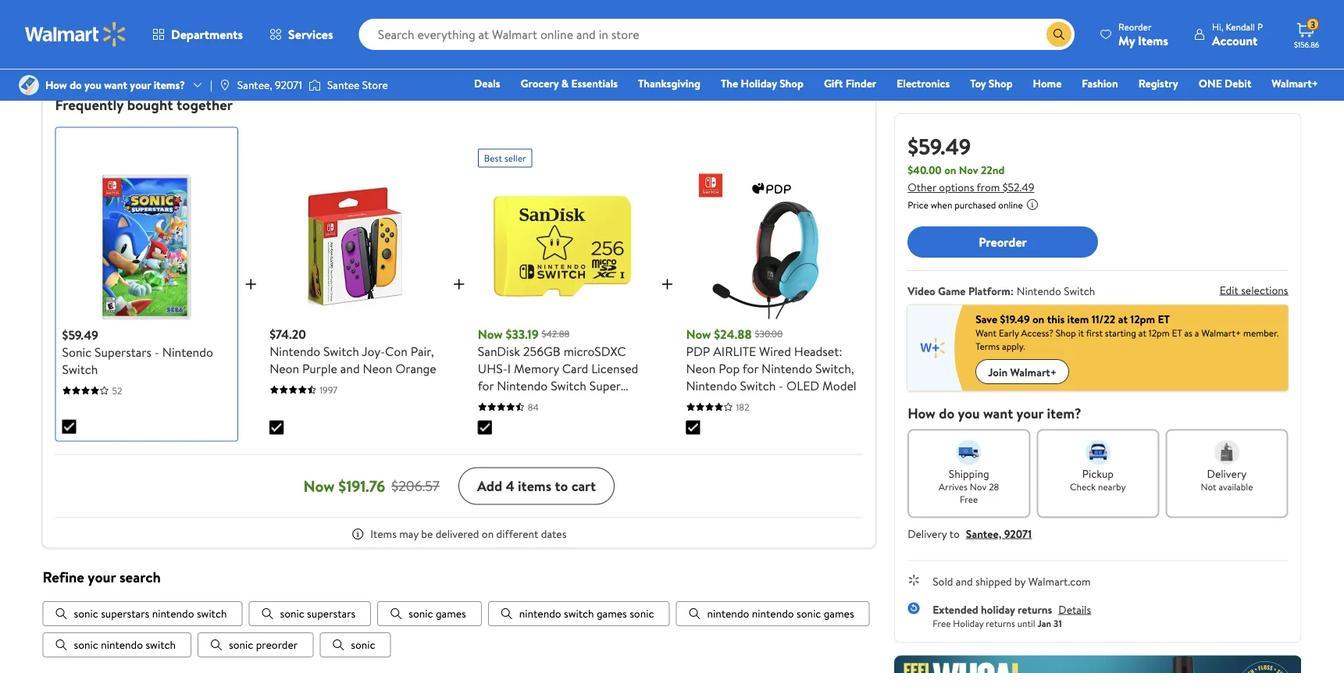 Task type: locate. For each thing, give the bounding box(es) containing it.
neon
[[270, 360, 299, 377], [363, 360, 392, 377], [686, 360, 716, 377]]

on inside the save $19.49 on this item 11/22 at 12pm et want early access? shop it first starting at 12pm et as a walmart+ member. terms apply.
[[1033, 311, 1045, 326]]

purchased
[[955, 198, 996, 212]]

on left this
[[1033, 311, 1045, 326]]

returns left 31
[[1018, 602, 1052, 617]]

you for how do you want your item?
[[958, 403, 980, 423]]

1 horizontal spatial superstars
[[307, 606, 356, 621]]

add 4 items to cart button
[[458, 467, 615, 505]]

1 vertical spatial holiday
[[953, 617, 984, 630]]

delivery inside delivery not available
[[1207, 466, 1247, 481]]

for right pop
[[743, 360, 759, 377]]

1 horizontal spatial games
[[597, 606, 627, 621]]

for left i
[[478, 377, 494, 394]]

now inside "now $24.88 $30.00 pdp airlite wired headset: neon pop for nintendo switch, nintendo switch - oled model"
[[686, 325, 711, 342]]

1 horizontal spatial items
[[1138, 32, 1168, 49]]

0 horizontal spatial items
[[370, 526, 397, 541]]

superstars for sonic superstars
[[307, 606, 356, 621]]

walmart plus image
[[908, 305, 963, 391]]

sonic preorder button
[[198, 633, 313, 658]]

shop left it
[[1056, 326, 1076, 340]]

best seller
[[484, 152, 526, 165]]

and
[[340, 360, 360, 377], [956, 574, 973, 589]]

sonic superstars - nintendo switch image
[[74, 175, 219, 320]]

fashion
[[1082, 76, 1118, 91]]

sonic nintendo switch button
[[43, 633, 191, 658]]

2 vertical spatial walmart+
[[1010, 364, 1057, 379]]

0 vertical spatial on
[[944, 162, 956, 178]]

1 horizontal spatial on
[[944, 162, 956, 178]]

returns left until
[[986, 617, 1015, 630]]

switch inside now $33.19 $42.88 sandisk 256gb microsdxc uhs-i memory card licensed for nintendo switch super mario super star- 100mb/s read, 90mb/s write, class 10, u3 - sdsqxao-256g-awczn
[[551, 377, 587, 394]]

california state chemical warning text none
[[55, 7, 268, 43]]

superstars inside list item
[[101, 606, 149, 621]]

2 plus image from the left
[[658, 275, 677, 294]]

0 horizontal spatial santee,
[[237, 77, 272, 93]]

0 vertical spatial free
[[960, 493, 978, 506]]

0 vertical spatial delivery
[[1207, 466, 1247, 481]]

to
[[555, 476, 568, 496], [949, 526, 960, 541]]

0 horizontal spatial and
[[340, 360, 360, 377]]

walmart+ inside the save $19.49 on this item 11/22 at 12pm et want early access? shop it first starting at 12pm et as a walmart+ member. terms apply.
[[1202, 326, 1241, 340]]

 image for how do you want your items?
[[19, 75, 39, 95]]

and right sold
[[956, 574, 973, 589]]

0 vertical spatial $59.49
[[908, 131, 971, 161]]

1 horizontal spatial walmart+
[[1202, 326, 1241, 340]]

0 horizontal spatial  image
[[19, 75, 39, 95]]

it
[[1078, 326, 1084, 340]]

items
[[518, 476, 552, 496]]

sonic games button
[[377, 602, 482, 627]]

0 vertical spatial want
[[104, 77, 127, 93]]

neon left orange
[[363, 360, 392, 377]]

switch inside "$59.49 sonic superstars - nintendo switch"
[[62, 360, 98, 378]]

1 vertical spatial how
[[908, 403, 936, 423]]

1 vertical spatial 92071
[[1004, 526, 1032, 541]]

store
[[362, 77, 388, 93]]

read,
[[478, 411, 508, 428]]

0 vertical spatial how
[[45, 77, 67, 93]]

0 horizontal spatial to
[[555, 476, 568, 496]]

sandisk
[[478, 342, 520, 360]]

model
[[823, 377, 857, 394]]

extended holiday returns details free holiday returns until jan 31
[[933, 602, 1091, 630]]

1 vertical spatial your
[[1017, 403, 1044, 423]]

nov up other options from $52.49 button
[[959, 162, 978, 178]]

sonic for sonic preorder
[[229, 638, 253, 653]]

0 horizontal spatial plus image
[[450, 275, 468, 294]]

sonic games list item
[[377, 602, 482, 627]]

add 4 items to cart
[[477, 476, 596, 496]]

by
[[1015, 574, 1026, 589]]

available
[[1219, 480, 1253, 494]]

delivery for not
[[1207, 466, 1247, 481]]

1 vertical spatial $59.49
[[62, 326, 98, 343]]

home
[[1033, 76, 1062, 91]]

to left cart at the left
[[555, 476, 568, 496]]

2 vertical spatial -
[[496, 428, 501, 446]]

- inside "$59.49 sonic superstars - nintendo switch"
[[155, 343, 159, 360]]

1 horizontal spatial  image
[[219, 79, 231, 91]]

do up shipping on the right bottom
[[939, 403, 955, 423]]

edit selections
[[1220, 282, 1288, 297]]

3
[[1311, 18, 1316, 31]]

shop inside the save $19.49 on this item 11/22 at 12pm et want early access? shop it first starting at 12pm et as a walmart+ member. terms apply.
[[1056, 326, 1076, 340]]

intent image for shipping image
[[957, 440, 982, 465]]

1 games from the left
[[436, 606, 466, 621]]

1 horizontal spatial how
[[908, 403, 936, 423]]

nintendo right 'superstars'
[[162, 343, 213, 360]]

grocery
[[521, 76, 559, 91]]

0 horizontal spatial want
[[104, 77, 127, 93]]

0 horizontal spatial delivery
[[908, 526, 947, 541]]

 image for santee store
[[308, 77, 321, 93]]

pickup check nearby
[[1070, 466, 1126, 494]]

2 horizontal spatial neon
[[686, 360, 716, 377]]

sonic preorder
[[229, 638, 298, 653]]

 image
[[19, 75, 39, 95], [308, 77, 321, 93], [219, 79, 231, 91]]

0 vertical spatial and
[[340, 360, 360, 377]]

1 horizontal spatial et
[[1172, 326, 1182, 340]]

together
[[176, 94, 233, 114]]

switch
[[197, 606, 227, 621], [564, 606, 594, 621], [146, 638, 176, 653]]

 image left santee at left
[[308, 77, 321, 93]]

holiday inside 'extended holiday returns details free holiday returns until jan 31'
[[953, 617, 984, 630]]

0 vertical spatial you
[[84, 77, 101, 93]]

2 horizontal spatial now
[[686, 325, 711, 342]]

your left search
[[88, 567, 116, 587]]

con
[[385, 342, 408, 360]]

2 horizontal spatial your
[[1017, 403, 1044, 423]]

options
[[939, 180, 974, 195]]

1 horizontal spatial free
[[960, 493, 978, 506]]

delivery down intent image for delivery
[[1207, 466, 1247, 481]]

holiday right the
[[741, 76, 777, 91]]

santee, down 28
[[966, 526, 1002, 541]]

nintendo inside the $74.20 nintendo switch joy-con pair, neon purple and neon orange
[[270, 342, 320, 360]]

your left 'item?'
[[1017, 403, 1044, 423]]

free inside 'extended holiday returns details free holiday returns until jan 31'
[[933, 617, 951, 630]]

superstars inside list item
[[307, 606, 356, 621]]

how for how do you want your items?
[[45, 77, 67, 93]]

shop
[[780, 76, 804, 91], [989, 76, 1013, 91], [1056, 326, 1076, 340]]

0 vertical spatial walmart+
[[1272, 76, 1318, 91]]

neon down $74.20
[[270, 360, 299, 377]]

superstars up "sonic" button
[[307, 606, 356, 621]]

shop right toy
[[989, 76, 1013, 91]]

now left $33.19 in the left of the page
[[478, 325, 503, 342]]

at right the 11/22 at the right top of the page
[[1118, 311, 1128, 326]]

switch inside "now $24.88 $30.00 pdp airlite wired headset: neon pop for nintendo switch, nintendo switch - oled model"
[[740, 377, 776, 394]]

1 horizontal spatial you
[[958, 403, 980, 423]]

neon left pop
[[686, 360, 716, 377]]

your for item?
[[1017, 403, 1044, 423]]

- inside "now $24.88 $30.00 pdp airlite wired headset: neon pop for nintendo switch, nintendo switch - oled model"
[[779, 377, 784, 394]]

1 horizontal spatial now
[[478, 325, 503, 342]]

sonic preorder list item
[[198, 633, 313, 658]]

2 horizontal spatial -
[[779, 377, 784, 394]]

delivery up sold
[[908, 526, 947, 541]]

electronics link
[[890, 75, 957, 92]]

0 horizontal spatial on
[[482, 526, 494, 541]]

do for how do you want your items?
[[70, 77, 82, 93]]

1 horizontal spatial switch
[[197, 606, 227, 621]]

31
[[1054, 617, 1062, 630]]

sonic superstars nintendo switch list item
[[43, 602, 242, 627]]

super up "class"
[[590, 377, 621, 394]]

1 vertical spatial nov
[[970, 480, 987, 494]]

0 vertical spatial your
[[130, 77, 151, 93]]

1 horizontal spatial to
[[949, 526, 960, 541]]

do for how do you want your item?
[[939, 403, 955, 423]]

$40.00
[[908, 162, 942, 178]]

nintendo
[[1017, 284, 1061, 299], [270, 342, 320, 360], [162, 343, 213, 360], [762, 360, 812, 377], [497, 377, 548, 394], [686, 377, 737, 394]]

do up frequently
[[70, 77, 82, 93]]

2 horizontal spatial on
[[1033, 311, 1045, 326]]

1 vertical spatial delivery
[[908, 526, 947, 541]]

0 horizontal spatial free
[[933, 617, 951, 630]]

grocery & essentials link
[[514, 75, 625, 92]]

1 horizontal spatial $59.49
[[908, 131, 971, 161]]

2 vertical spatial your
[[88, 567, 116, 587]]

neon inside "now $24.88 $30.00 pdp airlite wired headset: neon pop for nintendo switch, nintendo switch - oled model"
[[686, 360, 716, 377]]

- inside now $33.19 $42.88 sandisk 256gb microsdxc uhs-i memory card licensed for nintendo switch super mario super star- 100mb/s read, 90mb/s write, class 10, u3 - sdsqxao-256g-awczn
[[496, 428, 501, 446]]

1 vertical spatial want
[[983, 403, 1013, 423]]

toy shop
[[970, 76, 1013, 91]]

92071 down services popup button
[[275, 77, 302, 93]]

free down shipping on the right bottom
[[960, 493, 978, 506]]

you up intent image for shipping
[[958, 403, 980, 423]]

how
[[45, 77, 67, 93], [908, 403, 936, 423]]

10,
[[623, 411, 637, 428]]

0 horizontal spatial you
[[84, 77, 101, 93]]

how do you want your item?
[[908, 403, 1082, 423]]

0 vertical spatial items
[[1138, 32, 1168, 49]]

early
[[999, 326, 1019, 340]]

1 horizontal spatial holiday
[[953, 617, 984, 630]]

gift
[[824, 76, 843, 91]]

walmart+ down apply.
[[1010, 364, 1057, 379]]

shop left "gift"
[[780, 76, 804, 91]]

sold and shipped by walmart.com
[[933, 574, 1091, 589]]

0 horizontal spatial for
[[478, 377, 494, 394]]

as
[[1184, 326, 1193, 340]]

0 vertical spatial do
[[70, 77, 82, 93]]

one
[[1199, 76, 1222, 91]]

1 vertical spatial -
[[779, 377, 784, 394]]

nearby
[[1098, 480, 1126, 494]]

wired
[[759, 342, 791, 360]]

holiday
[[981, 602, 1015, 617]]

delivery
[[1207, 466, 1247, 481], [908, 526, 947, 541]]

$33.19
[[506, 325, 539, 342]]

0 horizontal spatial at
[[1118, 311, 1128, 326]]

2 vertical spatial on
[[482, 526, 494, 541]]

$59.49 inside "$59.49 sonic superstars - nintendo switch"
[[62, 326, 98, 343]]

delivery to santee, 92071
[[908, 526, 1032, 541]]

84
[[528, 400, 539, 414]]

0 horizontal spatial super
[[512, 394, 543, 411]]

0 horizontal spatial how
[[45, 77, 67, 93]]

to inside "button"
[[555, 476, 568, 496]]

access?
[[1021, 326, 1054, 340]]

1 vertical spatial santee,
[[966, 526, 1002, 541]]

superstars for sonic superstars nintendo switch
[[101, 606, 149, 621]]

super
[[590, 377, 621, 394], [512, 394, 543, 411]]

video game platform : nintendo switch
[[908, 284, 1095, 299]]

grocery & essentials
[[521, 76, 618, 91]]

list
[[43, 602, 876, 658]]

plus image
[[450, 275, 468, 294], [658, 275, 677, 294]]

how down walmart plus image
[[908, 403, 936, 423]]

games
[[436, 606, 466, 621], [597, 606, 627, 621], [824, 606, 854, 621]]

0 vertical spatial santee,
[[237, 77, 272, 93]]

11/22
[[1092, 311, 1116, 326]]

on for save
[[1033, 311, 1045, 326]]

free down sold
[[933, 617, 951, 630]]

nintendo nintendo sonic games list item
[[676, 602, 870, 627]]

items left may
[[370, 526, 397, 541]]

want down join
[[983, 403, 1013, 423]]

nintendo nintendo sonic games
[[707, 606, 854, 621]]

holiday down shipped
[[953, 617, 984, 630]]

nov left 28
[[970, 480, 987, 494]]

and inside the $74.20 nintendo switch joy-con pair, neon purple and neon orange
[[340, 360, 360, 377]]

now left $191.76 on the left of the page
[[304, 475, 335, 497]]

at right starting
[[1139, 326, 1147, 340]]

$59.49 for sonic
[[62, 326, 98, 343]]

games inside list item
[[436, 606, 466, 621]]

your up frequently bought together at the left top of page
[[130, 77, 151, 93]]

1 horizontal spatial santee,
[[966, 526, 1002, 541]]

oled
[[787, 377, 820, 394]]

1 horizontal spatial -
[[496, 428, 501, 446]]

 image left frequently
[[19, 75, 39, 95]]

preorder
[[256, 638, 298, 653]]

nintendo up 84
[[497, 377, 548, 394]]

super left star-
[[512, 394, 543, 411]]

$59.49 inside $59.49 $40.00 on nov 22nd other options from $52.49
[[908, 131, 971, 161]]

$59.49 for $40.00
[[908, 131, 971, 161]]

superstars up "sonic nintendo switch"
[[101, 606, 149, 621]]

finder
[[846, 76, 877, 91]]

thanksgiving link
[[631, 75, 708, 92]]

0 horizontal spatial walmart+
[[1010, 364, 1057, 379]]

$59.49 sonic superstars - nintendo switch
[[62, 326, 213, 378]]

microsdxc
[[564, 342, 626, 360]]

items right my
[[1138, 32, 1168, 49]]

hi, kendall p account
[[1212, 20, 1263, 49]]

nintendo down $30.00
[[762, 360, 812, 377]]

1 vertical spatial walmart+
[[1202, 326, 1241, 340]]

walmart+ inside "link"
[[1010, 364, 1057, 379]]

you up frequently
[[84, 77, 101, 93]]

nintendo down pdp
[[686, 377, 737, 394]]

other
[[908, 180, 936, 195]]

sonic inside button
[[351, 638, 375, 653]]

100mb/s
[[575, 394, 623, 411]]

save $19.49 on this item 11/22 at 12pm et element
[[976, 311, 1170, 326]]

2 horizontal spatial shop
[[1056, 326, 1076, 340]]

- right 'superstars'
[[155, 343, 159, 360]]

pdp airlite wired headset: neon pop for nintendo switch, nintendo switch - oled model image
[[699, 174, 844, 319]]

1 horizontal spatial shop
[[989, 76, 1013, 91]]

and left joy-
[[340, 360, 360, 377]]

1 horizontal spatial and
[[956, 574, 973, 589]]

1 horizontal spatial want
[[983, 403, 1013, 423]]

1 vertical spatial free
[[933, 617, 951, 630]]

walmart+
[[1272, 76, 1318, 91], [1202, 326, 1241, 340], [1010, 364, 1057, 379]]

1 horizontal spatial plus image
[[658, 275, 677, 294]]

for
[[743, 360, 759, 377], [478, 377, 494, 394]]

- right u3
[[496, 428, 501, 446]]

Search search field
[[359, 19, 1075, 50]]

1 horizontal spatial for
[[743, 360, 759, 377]]

1 superstars from the left
[[101, 606, 149, 621]]

0 horizontal spatial now
[[304, 475, 335, 497]]

1 vertical spatial you
[[958, 403, 980, 423]]

12pm right the 11/22 at the right top of the page
[[1130, 311, 1155, 326]]

&
[[561, 76, 569, 91]]

text
[[245, 7, 268, 24]]

1 vertical spatial and
[[956, 574, 973, 589]]

2 superstars from the left
[[307, 606, 356, 621]]

1 vertical spatial on
[[1033, 311, 1045, 326]]

registry link
[[1132, 75, 1185, 92]]

2 horizontal spatial  image
[[308, 77, 321, 93]]

1 horizontal spatial your
[[130, 77, 151, 93]]

0 horizontal spatial games
[[436, 606, 466, 621]]

92071
[[275, 77, 302, 93], [1004, 526, 1032, 541]]

walmart+ right a
[[1202, 326, 1241, 340]]

0 vertical spatial -
[[155, 343, 159, 360]]

0 horizontal spatial $59.49
[[62, 326, 98, 343]]

licensed
[[591, 360, 638, 377]]

0 horizontal spatial neon
[[270, 360, 299, 377]]

free inside shipping arrives nov 28 free
[[960, 493, 978, 506]]

None checkbox
[[62, 420, 76, 434], [686, 421, 700, 435], [62, 420, 76, 434], [686, 421, 700, 435]]

3 neon from the left
[[686, 360, 716, 377]]

santee, right "|"
[[237, 77, 272, 93]]

want up frequently
[[104, 77, 127, 93]]

- left the oled
[[779, 377, 784, 394]]

$59.49 $40.00 on nov 22nd other options from $52.49
[[908, 131, 1034, 195]]

not
[[1201, 480, 1217, 494]]

now inside now $33.19 $42.88 sandisk 256gb microsdxc uhs-i memory card licensed for nintendo switch super mario super star- 100mb/s read, 90mb/s write, class 10, u3 - sdsqxao-256g-awczn
[[478, 325, 503, 342]]

0 horizontal spatial holiday
[[741, 76, 777, 91]]

hi,
[[1212, 20, 1224, 33]]

how up frequently
[[45, 77, 67, 93]]

nintendo up "1997"
[[270, 342, 320, 360]]

free for shipping
[[960, 493, 978, 506]]

1 horizontal spatial 92071
[[1004, 526, 1032, 541]]

how for how do you want your item?
[[908, 403, 936, 423]]

$42.88
[[542, 327, 570, 341]]

nintendo switch games sonic
[[519, 606, 654, 621]]

refine
[[43, 567, 84, 587]]

0 horizontal spatial superstars
[[101, 606, 149, 621]]

12pm left as
[[1149, 326, 1170, 340]]

on left different
[[482, 526, 494, 541]]

1 vertical spatial do
[[939, 403, 955, 423]]

none
[[55, 28, 81, 43]]

 image right "|"
[[219, 79, 231, 91]]

2 horizontal spatial games
[[824, 606, 854, 621]]

92071 up by
[[1004, 526, 1032, 541]]

on inside $59.49 $40.00 on nov 22nd other options from $52.49
[[944, 162, 956, 178]]

None checkbox
[[270, 421, 284, 435], [478, 421, 492, 435], [270, 421, 284, 435], [478, 421, 492, 435]]

0 horizontal spatial do
[[70, 77, 82, 93]]

switch inside the $74.20 nintendo switch joy-con pair, neon purple and neon orange
[[323, 342, 359, 360]]

to left santee, 92071 button
[[949, 526, 960, 541]]

0 vertical spatial nov
[[959, 162, 978, 178]]

 image for santee, 92071
[[219, 79, 231, 91]]

essentials
[[571, 76, 618, 91]]

write,
[[557, 411, 589, 428]]

on up options
[[944, 162, 956, 178]]

1 horizontal spatial delivery
[[1207, 466, 1247, 481]]

now left '$24.88'
[[686, 325, 711, 342]]

walmart+ down $156.86
[[1272, 76, 1318, 91]]



Task type: describe. For each thing, give the bounding box(es) containing it.
1 horizontal spatial returns
[[1018, 602, 1052, 617]]

for inside "now $24.88 $30.00 pdp airlite wired headset: neon pop for nintendo switch, nintendo switch - oled model"
[[743, 360, 759, 377]]

1 vertical spatial items
[[370, 526, 397, 541]]

save $19.49 on this item 11/22 at 12pm et want early access? shop it first starting at 12pm et as a walmart+ member. terms apply.
[[976, 311, 1279, 353]]

gift finder
[[824, 76, 877, 91]]

free for extended
[[933, 617, 951, 630]]

be
[[421, 526, 433, 541]]

2 games from the left
[[597, 606, 627, 621]]

preorder button
[[908, 227, 1098, 258]]

list containing sonic superstars nintendo switch
[[43, 602, 876, 658]]

join walmart+ link
[[976, 359, 1069, 384]]

$52.49
[[1003, 180, 1034, 195]]

my
[[1118, 32, 1135, 49]]

now for $191.76
[[304, 475, 335, 497]]

thanksgiving
[[638, 76, 701, 91]]

frequently bought together
[[55, 94, 233, 114]]

$24.88
[[714, 325, 752, 342]]

182
[[736, 400, 749, 414]]

arrives
[[939, 480, 968, 494]]

sonic button
[[320, 633, 391, 658]]

warning
[[197, 7, 242, 24]]

debit
[[1225, 76, 1252, 91]]

$19.49
[[1000, 311, 1030, 326]]

bought
[[127, 94, 173, 114]]

|
[[210, 77, 212, 93]]

walmart.com
[[1028, 574, 1091, 589]]

0 horizontal spatial your
[[88, 567, 116, 587]]

dates
[[541, 526, 567, 541]]

your for items?
[[130, 77, 151, 93]]

3 games from the left
[[824, 606, 854, 621]]

deals
[[474, 76, 500, 91]]

nov inside $59.49 $40.00 on nov 22nd other options from $52.49
[[959, 162, 978, 178]]

want for item?
[[983, 403, 1013, 423]]

0 vertical spatial holiday
[[741, 76, 777, 91]]

the holiday shop link
[[714, 75, 811, 92]]

sonic for sonic
[[351, 638, 375, 653]]

state
[[112, 7, 140, 24]]

seller
[[504, 152, 526, 165]]

video
[[908, 284, 935, 299]]

purple
[[302, 360, 337, 377]]

fashion link
[[1075, 75, 1125, 92]]

Walmart Site-Wide search field
[[359, 19, 1075, 50]]

nintendo switch joy-con pair, neon purple and neon orange image
[[282, 174, 428, 319]]

1 vertical spatial to
[[949, 526, 960, 541]]

0 horizontal spatial et
[[1158, 311, 1170, 326]]

memory
[[514, 360, 559, 377]]

intent image for pickup image
[[1086, 440, 1111, 465]]

pair,
[[411, 342, 434, 360]]

1 horizontal spatial at
[[1139, 326, 1147, 340]]

first
[[1086, 326, 1103, 340]]

sonic list item
[[320, 633, 391, 658]]

sonic for sonic nintendo switch
[[74, 638, 98, 653]]

0 horizontal spatial switch
[[146, 638, 176, 653]]

extended
[[933, 602, 978, 617]]

0 horizontal spatial returns
[[986, 617, 1015, 630]]

nintendo inside now $33.19 $42.88 sandisk 256gb microsdxc uhs-i memory card licensed for nintendo switch super mario super star- 100mb/s read, 90mb/s write, class 10, u3 - sdsqxao-256g-awczn
[[497, 377, 548, 394]]

28
[[989, 480, 999, 494]]

one debit
[[1199, 76, 1252, 91]]

items may be delivered on different dates
[[370, 526, 567, 541]]

now for $33.19
[[478, 325, 503, 342]]

delivery for to
[[908, 526, 947, 541]]

nintendo switch games sonic button
[[488, 602, 670, 627]]

delivery not available
[[1201, 466, 1253, 494]]

2 horizontal spatial walmart+
[[1272, 76, 1318, 91]]

shipping
[[949, 466, 989, 481]]

nov inside shipping arrives nov 28 free
[[970, 480, 987, 494]]

sonic for sonic superstars
[[280, 606, 304, 621]]

sonic for sonic games
[[409, 606, 433, 621]]

starting
[[1105, 326, 1136, 340]]

sonic
[[62, 343, 92, 360]]

sonic nintendo switch list item
[[43, 633, 191, 658]]

you for how do you want your items?
[[84, 77, 101, 93]]

check
[[1070, 480, 1096, 494]]

nintendo right : on the right top
[[1017, 284, 1061, 299]]

on for $59.49
[[944, 162, 956, 178]]

2 horizontal spatial switch
[[564, 606, 594, 621]]

details button
[[1059, 602, 1091, 617]]

0 horizontal spatial shop
[[780, 76, 804, 91]]

santee, 92071 button
[[966, 526, 1032, 541]]

22nd
[[981, 162, 1005, 178]]

search icon image
[[1053, 28, 1065, 41]]

electronics
[[897, 76, 950, 91]]

intent image for delivery image
[[1214, 440, 1239, 465]]

may
[[399, 526, 419, 541]]

:
[[1011, 284, 1014, 299]]

sonic superstars list item
[[249, 602, 371, 627]]

sandisk 256gb microsdxc uhs-i memory card licensed for nintendo switch super mario super star- 100mb/s read, 90mb/s write, class 10, u3 - sdsqxao-256g-awczn image
[[491, 174, 636, 319]]

nintendo switch games sonic list item
[[488, 602, 670, 627]]

0 horizontal spatial 92071
[[275, 77, 302, 93]]

walmart image
[[25, 22, 127, 47]]

jan
[[1038, 617, 1051, 630]]

how do you want your items?
[[45, 77, 185, 93]]

airlite
[[713, 342, 756, 360]]

1 horizontal spatial super
[[590, 377, 621, 394]]

now for $24.88
[[686, 325, 711, 342]]

sonic superstars nintendo switch
[[74, 606, 227, 621]]

a
[[1195, 326, 1199, 340]]

52
[[112, 384, 122, 397]]

nintendo inside "$59.49 sonic superstars - nintendo switch"
[[162, 343, 213, 360]]

items inside reorder my items
[[1138, 32, 1168, 49]]

star-
[[546, 394, 572, 411]]

add
[[477, 476, 502, 496]]

plus image
[[241, 275, 260, 294]]

2 neon from the left
[[363, 360, 392, 377]]

u3
[[478, 428, 493, 446]]

edit
[[1220, 282, 1239, 297]]

santee store
[[327, 77, 388, 93]]

save
[[976, 311, 998, 326]]

for inside now $33.19 $42.88 sandisk 256gb microsdxc uhs-i memory card licensed for nintendo switch super mario super star- 100mb/s read, 90mb/s write, class 10, u3 - sdsqxao-256g-awczn
[[478, 377, 494, 394]]

shipped
[[976, 574, 1012, 589]]

1 plus image from the left
[[450, 275, 468, 294]]

best
[[484, 152, 502, 165]]

california
[[55, 7, 109, 24]]

sonic for sonic superstars nintendo switch
[[74, 606, 98, 621]]

legal information image
[[1026, 198, 1039, 211]]

the
[[721, 76, 738, 91]]

services
[[288, 26, 333, 43]]

want for items?
[[104, 77, 127, 93]]

delivered
[[436, 526, 479, 541]]

one debit link
[[1192, 75, 1259, 92]]

awczn
[[601, 428, 645, 446]]

$191.76
[[338, 475, 385, 497]]

$74.20
[[270, 325, 306, 342]]

chemical
[[143, 7, 194, 24]]

terms
[[976, 340, 1000, 353]]

departments button
[[139, 16, 256, 53]]

joy-
[[362, 342, 385, 360]]

1 neon from the left
[[270, 360, 299, 377]]

reorder my items
[[1118, 20, 1168, 49]]

want
[[976, 326, 997, 340]]

sdsqxao-
[[504, 428, 567, 446]]



Task type: vqa. For each thing, say whether or not it's contained in the screenshot.
2
no



